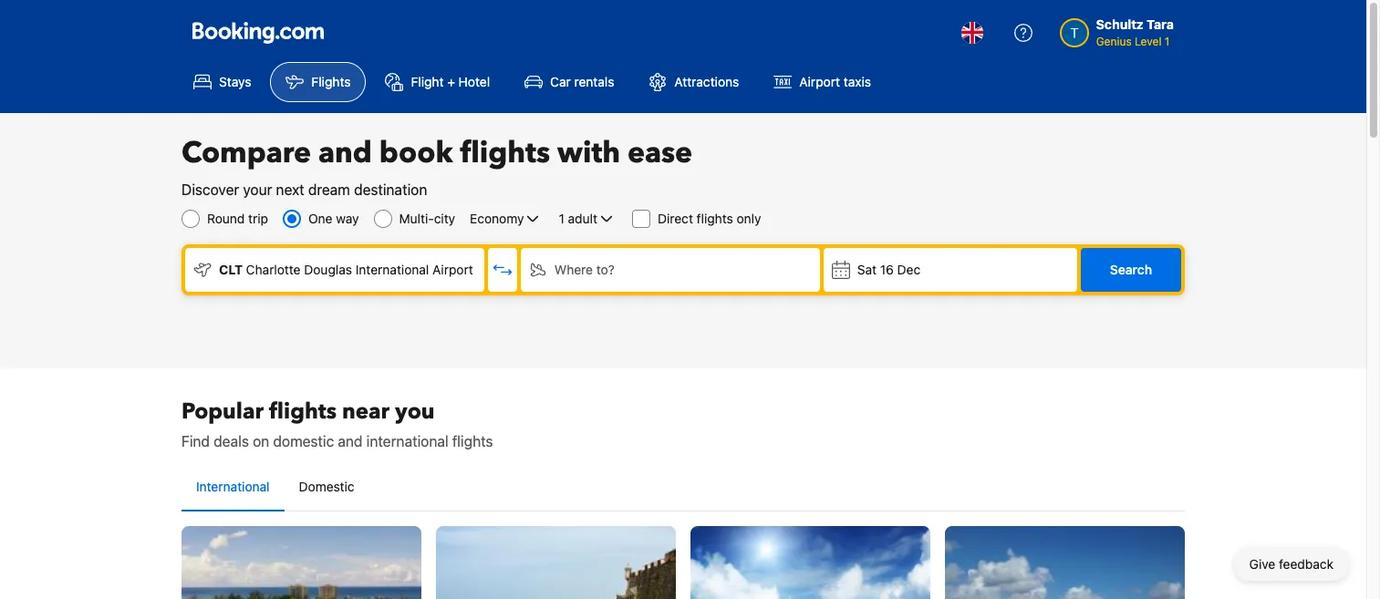 Task type: describe. For each thing, give the bounding box(es) containing it.
next
[[276, 182, 304, 198]]

popular flights near you find deals on domestic and international flights
[[182, 397, 493, 450]]

on
[[253, 433, 269, 450]]

and inside compare and book flights with ease discover your next dream destination
[[318, 133, 372, 173]]

compare
[[182, 133, 311, 173]]

flights
[[311, 74, 351, 89]]

to?
[[596, 262, 615, 277]]

near
[[342, 397, 390, 427]]

flights inside compare and book flights with ease discover your next dream destination
[[460, 133, 550, 173]]

schultz tara genius level 1
[[1096, 16, 1174, 48]]

your
[[243, 182, 272, 198]]

stays
[[219, 74, 251, 89]]

tara
[[1147, 16, 1174, 32]]

multi-city
[[399, 211, 455, 226]]

and inside 'popular flights near you find deals on domestic and international flights'
[[338, 433, 363, 450]]

discover
[[182, 182, 239, 198]]

domestic
[[273, 433, 334, 450]]

round
[[207, 211, 245, 226]]

charlotte
[[246, 262, 301, 277]]

car
[[550, 74, 571, 89]]

where
[[554, 262, 593, 277]]

airport taxis
[[799, 74, 871, 89]]

way
[[336, 211, 359, 226]]

where to?
[[554, 262, 615, 277]]

+
[[447, 74, 455, 89]]

feedback
[[1279, 556, 1334, 572]]

economy
[[470, 211, 524, 226]]

flight
[[411, 74, 444, 89]]

popular
[[182, 397, 264, 427]]

direct flights only
[[658, 211, 761, 226]]

hotel
[[458, 74, 490, 89]]

stays link
[[178, 62, 267, 102]]

search
[[1110, 262, 1152, 277]]

give feedback
[[1249, 556, 1334, 572]]

car rentals link
[[509, 62, 630, 102]]

douglas
[[304, 262, 352, 277]]

flights left only
[[697, 211, 733, 226]]

book
[[379, 133, 453, 173]]

airport inside "link"
[[799, 74, 840, 89]]

dream
[[308, 182, 350, 198]]

city
[[434, 211, 455, 226]]

one
[[308, 211, 333, 226]]

0 vertical spatial international
[[356, 262, 429, 277]]

compare and book flights with ease discover your next dream destination
[[182, 133, 693, 198]]

ease
[[628, 133, 693, 173]]

flight + hotel
[[411, 74, 490, 89]]

rentals
[[574, 74, 614, 89]]

domestic
[[299, 479, 354, 494]]

taxis
[[844, 74, 871, 89]]



Task type: vqa. For each thing, say whether or not it's contained in the screenshot.
See availability Link to the bottom
no



Task type: locate. For each thing, give the bounding box(es) containing it.
give
[[1249, 556, 1275, 572]]

you
[[395, 397, 435, 427]]

attractions link
[[633, 62, 755, 102]]

direct
[[658, 211, 693, 226]]

destination
[[354, 182, 427, 198]]

tab list
[[182, 463, 1185, 513]]

1 adult
[[559, 211, 597, 226]]

0 horizontal spatial 1
[[559, 211, 564, 226]]

multi-
[[399, 211, 434, 226]]

0 horizontal spatial airport
[[432, 262, 473, 277]]

dec
[[897, 262, 921, 277]]

flights up domestic
[[269, 397, 337, 427]]

0 vertical spatial airport
[[799, 74, 840, 89]]

airport left taxis
[[799, 74, 840, 89]]

tab list containing international
[[182, 463, 1185, 513]]

0 vertical spatial 1
[[1165, 35, 1170, 48]]

clt
[[219, 262, 243, 277]]

clt charlotte douglas international airport
[[219, 262, 473, 277]]

flights right the 'international'
[[452, 433, 493, 450]]

deals
[[214, 433, 249, 450]]

where to? button
[[521, 248, 820, 292]]

1
[[1165, 35, 1170, 48], [559, 211, 564, 226]]

1 vertical spatial 1
[[559, 211, 564, 226]]

sat
[[857, 262, 877, 277]]

airport
[[799, 74, 840, 89], [432, 262, 473, 277]]

international down deals
[[196, 479, 270, 494]]

0 horizontal spatial international
[[196, 479, 270, 494]]

16
[[880, 262, 894, 277]]

one way
[[308, 211, 359, 226]]

international
[[356, 262, 429, 277], [196, 479, 270, 494]]

car rentals
[[550, 74, 614, 89]]

flights
[[460, 133, 550, 173], [697, 211, 733, 226], [269, 397, 337, 427], [452, 433, 493, 450]]

give feedback button
[[1235, 548, 1348, 581]]

international button
[[182, 463, 284, 511]]

international
[[366, 433, 448, 450]]

1 adult button
[[557, 208, 618, 230]]

search button
[[1081, 248, 1181, 292]]

0 vertical spatial and
[[318, 133, 372, 173]]

adult
[[568, 211, 597, 226]]

round trip
[[207, 211, 268, 226]]

international down multi-
[[356, 262, 429, 277]]

and up dream
[[318, 133, 372, 173]]

booking.com logo image
[[192, 21, 324, 43], [192, 21, 324, 43]]

flights link
[[270, 62, 366, 102]]

sat 16 dec button
[[823, 248, 1077, 292]]

find
[[182, 433, 210, 450]]

1 inside popup button
[[559, 211, 564, 226]]

flights up economy
[[460, 133, 550, 173]]

domestic button
[[284, 463, 369, 511]]

level
[[1135, 35, 1162, 48]]

airport taxis link
[[758, 62, 887, 102]]

1 vertical spatial airport
[[432, 262, 473, 277]]

1 horizontal spatial airport
[[799, 74, 840, 89]]

1 down tara
[[1165, 35, 1170, 48]]

attractions
[[674, 74, 739, 89]]

only
[[737, 211, 761, 226]]

trip
[[248, 211, 268, 226]]

with
[[557, 133, 620, 173]]

1 horizontal spatial 1
[[1165, 35, 1170, 48]]

1 vertical spatial and
[[338, 433, 363, 450]]

1 vertical spatial international
[[196, 479, 270, 494]]

international inside 'button'
[[196, 479, 270, 494]]

1 left adult
[[559, 211, 564, 226]]

1 inside schultz tara genius level 1
[[1165, 35, 1170, 48]]

and
[[318, 133, 372, 173], [338, 433, 363, 450]]

sat 16 dec
[[857, 262, 921, 277]]

genius
[[1096, 35, 1132, 48]]

1 horizontal spatial international
[[356, 262, 429, 277]]

and down near
[[338, 433, 363, 450]]

airport down city on the top of the page
[[432, 262, 473, 277]]

schultz
[[1096, 16, 1144, 32]]

flight + hotel link
[[370, 62, 505, 102]]



